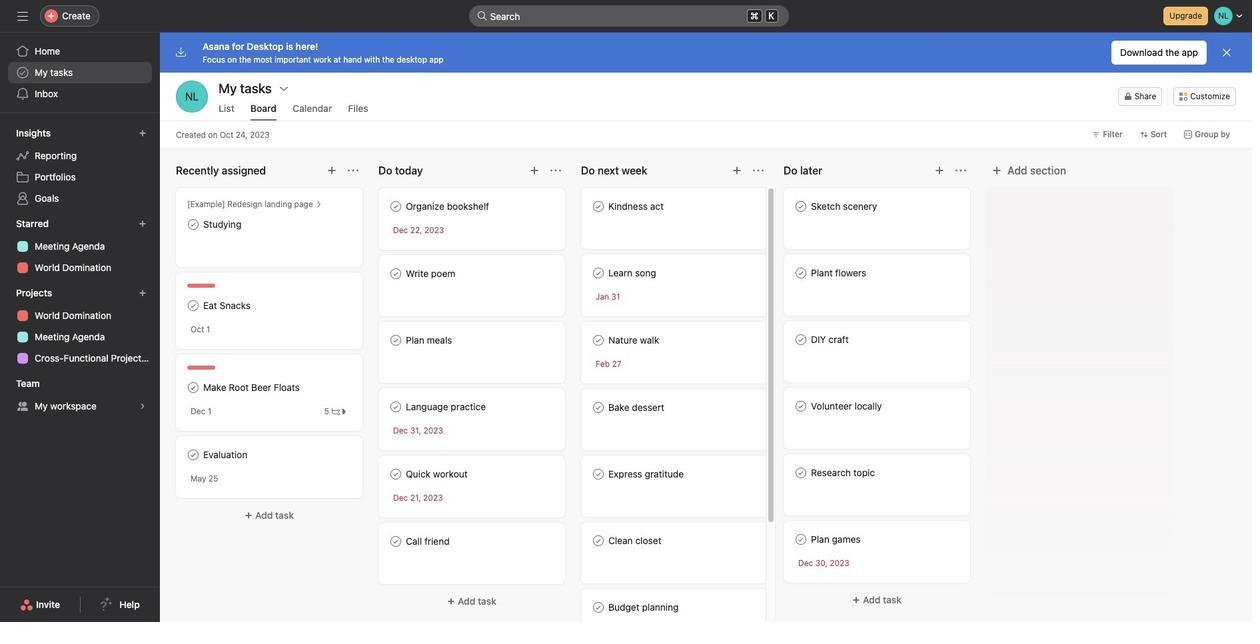 Task type: vqa. For each thing, say whether or not it's contained in the screenshot.
the people "ICON"
no



Task type: describe. For each thing, give the bounding box(es) containing it.
more section actions image for 2nd add task icon from right
[[551, 165, 561, 176]]

1 add task image from the left
[[529, 165, 540, 176]]

2 add task image from the left
[[935, 165, 945, 176]]

new insights image
[[139, 129, 147, 137]]

see details, my workspace image
[[139, 403, 147, 411]]

2 add task image from the left
[[732, 165, 743, 176]]

view profile settings image
[[176, 81, 208, 113]]

dismiss image
[[1222, 47, 1233, 58]]

2 more section actions image from the left
[[956, 165, 967, 176]]

more section actions image for first add task image from left
[[348, 165, 359, 176]]

hide sidebar image
[[17, 11, 28, 21]]

new project or portfolio image
[[139, 289, 147, 297]]



Task type: locate. For each thing, give the bounding box(es) containing it.
0 horizontal spatial more section actions image
[[348, 165, 359, 176]]

add task image
[[327, 165, 337, 176], [732, 165, 743, 176]]

global element
[[0, 33, 160, 113]]

None field
[[469, 5, 789, 27]]

insights element
[[0, 121, 160, 212]]

1 more section actions image from the left
[[753, 165, 764, 176]]

prominent image
[[477, 11, 488, 21]]

0 horizontal spatial more section actions image
[[753, 165, 764, 176]]

2 more section actions image from the left
[[551, 165, 561, 176]]

1 horizontal spatial add task image
[[935, 165, 945, 176]]

more section actions image
[[348, 165, 359, 176], [551, 165, 561, 176]]

1 horizontal spatial more section actions image
[[551, 165, 561, 176]]

1 horizontal spatial add task image
[[732, 165, 743, 176]]

mark complete image
[[388, 199, 404, 215], [793, 199, 809, 215], [185, 217, 201, 233], [591, 265, 607, 281], [793, 265, 809, 281], [185, 298, 201, 314], [185, 380, 201, 396], [591, 400, 607, 416], [591, 600, 607, 616]]

projects element
[[0, 281, 160, 372]]

1 more section actions image from the left
[[348, 165, 359, 176]]

teams element
[[0, 372, 160, 420]]

1 add task image from the left
[[327, 165, 337, 176]]

add items to starred image
[[139, 220, 147, 228]]

mark complete image
[[591, 199, 607, 215], [388, 266, 404, 282], [793, 332, 809, 348], [388, 333, 404, 349], [591, 333, 607, 349], [793, 399, 809, 415], [388, 399, 404, 415], [185, 447, 201, 463], [793, 465, 809, 481], [388, 467, 404, 483], [591, 467, 607, 483], [793, 532, 809, 548], [591, 533, 607, 549], [388, 534, 404, 550]]

0 horizontal spatial add task image
[[327, 165, 337, 176]]

starred element
[[0, 212, 160, 281]]

Mark complete checkbox
[[388, 199, 404, 215], [591, 199, 607, 215], [793, 199, 809, 215], [793, 332, 809, 348], [388, 333, 404, 349], [185, 380, 201, 396], [591, 400, 607, 416], [185, 447, 201, 463], [793, 465, 809, 481], [793, 532, 809, 548], [591, 533, 607, 549]]

1 horizontal spatial more section actions image
[[956, 165, 967, 176]]

Search tasks, projects, and more text field
[[469, 5, 789, 27]]

Mark complete checkbox
[[185, 217, 201, 233], [591, 265, 607, 281], [793, 265, 809, 281], [388, 266, 404, 282], [185, 298, 201, 314], [591, 333, 607, 349], [793, 399, 809, 415], [388, 399, 404, 415], [388, 467, 404, 483], [591, 467, 607, 483], [388, 534, 404, 550], [591, 600, 607, 616]]

add task image
[[529, 165, 540, 176], [935, 165, 945, 176]]

0 horizontal spatial add task image
[[529, 165, 540, 176]]

more section actions image
[[753, 165, 764, 176], [956, 165, 967, 176]]

show options image
[[279, 83, 289, 94]]



